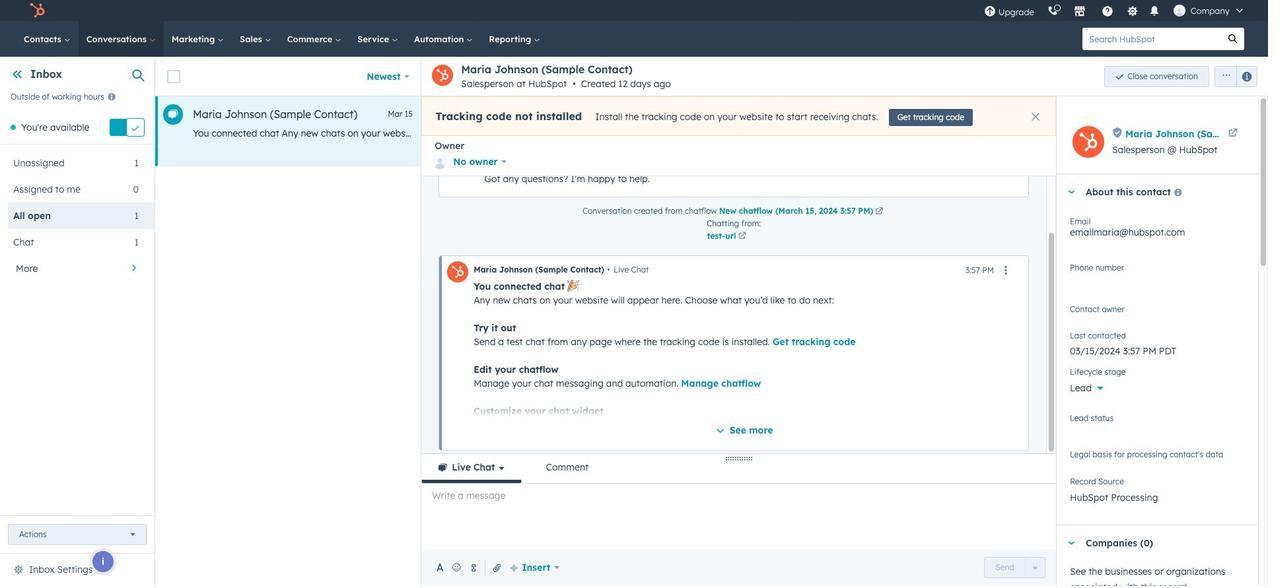 Task type: describe. For each thing, give the bounding box(es) containing it.
marketplaces image
[[1074, 6, 1086, 18]]

-- text field
[[1070, 339, 1246, 360]]

1 vertical spatial link opens in a new window image
[[739, 231, 747, 243]]

0 vertical spatial link opens in a new window image
[[876, 206, 884, 218]]

0 horizontal spatial group
[[985, 558, 1046, 579]]

jacob simon image
[[1174, 5, 1186, 17]]

live chat from maria johnson (sample contact) with context you connected chat
any new chats on your website will appear here. choose what you'd like to do next:

try it out 
send a test chat from any page where the tracking code is installed: https://app.hubs row
[[155, 96, 1059, 167]]



Task type: vqa. For each thing, say whether or not it's contained in the screenshot.
One
no



Task type: locate. For each thing, give the bounding box(es) containing it.
0 vertical spatial group
[[1210, 66, 1258, 87]]

group
[[1210, 66, 1258, 87], [985, 558, 1046, 579]]

1 horizontal spatial group
[[1210, 66, 1258, 87]]

alert
[[422, 96, 1057, 136]]

link opens in a new window image
[[876, 208, 884, 216], [739, 233, 747, 241]]

main content
[[155, 57, 1269, 587]]

None text field
[[1070, 261, 1246, 287]]

0 vertical spatial link opens in a new window image
[[876, 208, 884, 216]]

1 horizontal spatial link opens in a new window image
[[876, 206, 884, 218]]

caret image
[[1068, 191, 1076, 194]]

caret image
[[1068, 542, 1076, 546]]

menu
[[978, 0, 1253, 21]]

link opens in a new window image
[[876, 206, 884, 218], [739, 231, 747, 243]]

Search HubSpot search field
[[1083, 28, 1222, 50]]

you're available image
[[11, 125, 16, 130]]

close image
[[1032, 113, 1040, 121]]

0 horizontal spatial link opens in a new window image
[[739, 231, 747, 243]]

1 vertical spatial group
[[985, 558, 1046, 579]]

1 horizontal spatial link opens in a new window image
[[876, 208, 884, 216]]

1 vertical spatial link opens in a new window image
[[739, 233, 747, 241]]

0 horizontal spatial link opens in a new window image
[[739, 233, 747, 241]]



